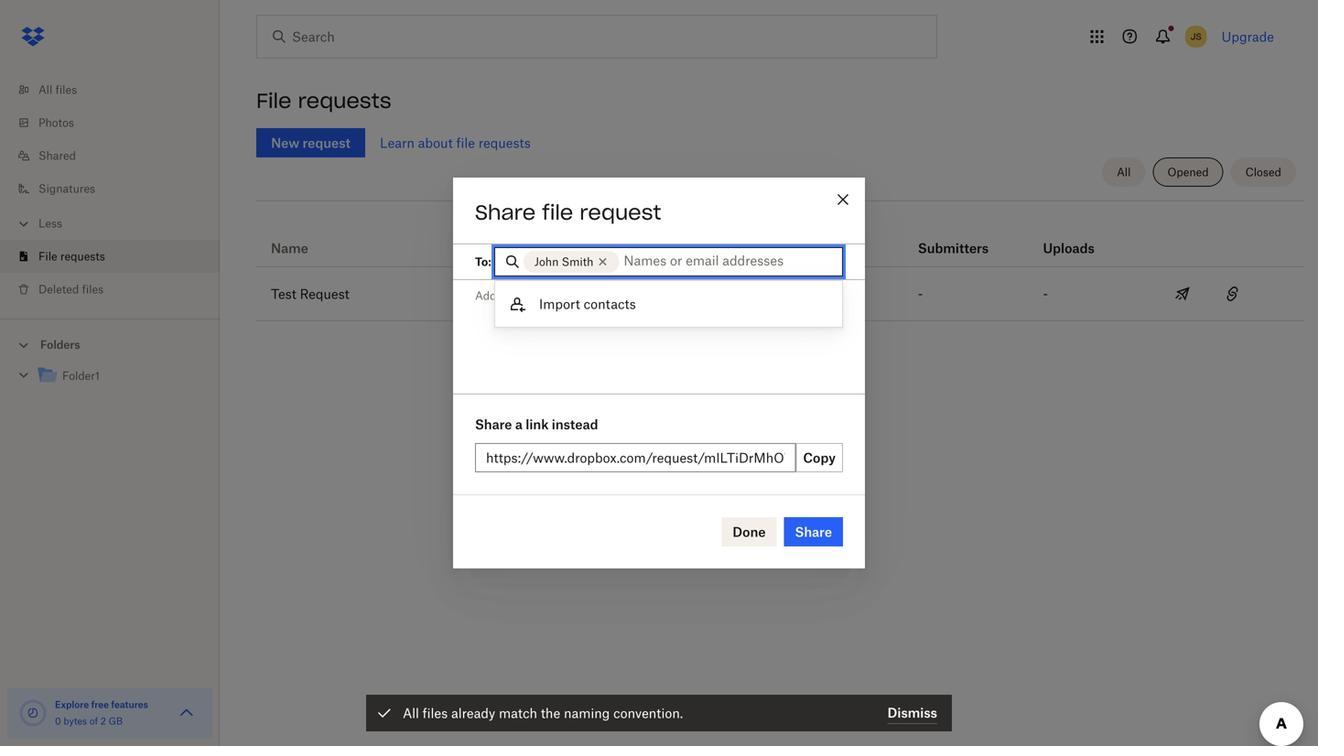 Task type: vqa. For each thing, say whether or not it's contained in the screenshot.
1st recommended image from the bottom
no



Task type: describe. For each thing, give the bounding box(es) containing it.
files for all files
[[55, 83, 77, 97]]

gb
[[109, 715, 123, 727]]

2 - from the left
[[1043, 286, 1048, 302]]

done
[[733, 524, 766, 540]]

deleted
[[38, 282, 79, 296]]

less image
[[15, 215, 33, 233]]

deleted files
[[38, 282, 104, 296]]

closed button
[[1231, 157, 1296, 187]]

all files link
[[15, 73, 220, 106]]

created
[[543, 240, 593, 256]]

0 vertical spatial file
[[256, 88, 292, 114]]

Share a link instead text field
[[486, 448, 785, 468]]

share a link instead
[[475, 417, 598, 432]]

upgrade link
[[1222, 29, 1274, 44]]

copy
[[803, 450, 836, 466]]

free
[[91, 699, 109, 710]]

folders
[[40, 338, 80, 352]]

2
[[100, 715, 106, 727]]

created button
[[543, 237, 593, 259]]

smith
[[562, 255, 594, 269]]

convention.
[[613, 705, 683, 721]]

upgrade
[[1222, 29, 1274, 44]]

copy link image
[[1222, 283, 1244, 305]]

folder1
[[62, 369, 100, 383]]

send email image
[[1172, 283, 1194, 305]]

quota usage element
[[18, 699, 48, 728]]

share for share file request
[[475, 200, 536, 225]]

alert containing dismiss
[[366, 695, 952, 731]]

opened
[[1168, 165, 1209, 179]]

1 - from the left
[[918, 286, 923, 302]]

folder1 link
[[37, 364, 205, 389]]

shared link
[[15, 139, 220, 172]]

all button
[[1102, 157, 1146, 187]]

share file request
[[475, 200, 661, 225]]

Contact input text field
[[624, 250, 834, 271]]

test request
[[271, 286, 349, 302]]

file requests list item
[[0, 240, 220, 273]]

explore
[[55, 699, 89, 710]]

0
[[55, 715, 61, 727]]

learn
[[380, 135, 415, 151]]

bytes
[[64, 715, 87, 727]]

naming
[[564, 705, 610, 721]]

deleted files link
[[15, 273, 220, 306]]

list containing all files
[[0, 62, 220, 319]]

1 horizontal spatial file requests
[[256, 88, 391, 114]]

share for share a link instead
[[475, 417, 512, 432]]

folders button
[[0, 330, 220, 358]]

copy button
[[796, 443, 843, 472]]

dismiss
[[888, 705, 937, 720]]

john smith
[[535, 255, 594, 269]]

all files already match the naming convention.
[[403, 705, 683, 721]]

of
[[90, 715, 98, 727]]

all for all
[[1117, 165, 1131, 179]]

shared
[[38, 149, 76, 163]]

name
[[271, 240, 308, 256]]

row containing test request
[[256, 267, 1304, 321]]

john smith button
[[524, 251, 619, 273]]

already
[[451, 705, 495, 721]]

share inside "button"
[[795, 524, 832, 540]]

the
[[541, 705, 560, 721]]

closed
[[1246, 165, 1282, 179]]

features
[[111, 699, 148, 710]]

file requests inside list item
[[38, 249, 105, 263]]

dropbox image
[[15, 18, 51, 55]]

less
[[38, 217, 62, 230]]

photos
[[38, 116, 74, 130]]

match
[[499, 705, 537, 721]]



Task type: locate. For each thing, give the bounding box(es) containing it.
Add a message (optional) text field
[[453, 280, 865, 391]]

file requests link
[[15, 240, 220, 273]]

file requests up the learn
[[256, 88, 391, 114]]

2 vertical spatial requests
[[60, 249, 105, 263]]

all files
[[38, 83, 77, 97]]

files right deleted
[[82, 282, 104, 296]]

explore free features 0 bytes of 2 gb
[[55, 699, 148, 727]]

requests inside file requests link
[[60, 249, 105, 263]]

learn about file requests
[[380, 135, 531, 151]]

files for deleted files
[[82, 282, 104, 296]]

all inside all files link
[[38, 83, 52, 97]]

row
[[256, 208, 1304, 267], [256, 267, 1304, 321]]

0 horizontal spatial column header
[[918, 215, 991, 259]]

done button
[[722, 517, 777, 547]]

1 horizontal spatial -
[[1043, 286, 1048, 302]]

signatures
[[38, 182, 95, 195]]

requests right about on the top
[[479, 135, 531, 151]]

2 horizontal spatial files
[[423, 705, 448, 721]]

files up photos
[[55, 83, 77, 97]]

table containing name
[[256, 208, 1304, 321]]

1 vertical spatial requests
[[479, 135, 531, 151]]

test
[[271, 286, 296, 302]]

1 vertical spatial files
[[82, 282, 104, 296]]

john
[[535, 255, 559, 269]]

to:
[[475, 255, 492, 269]]

0 vertical spatial files
[[55, 83, 77, 97]]

contacts
[[584, 296, 636, 312]]

1 vertical spatial file
[[542, 200, 573, 225]]

2 horizontal spatial requests
[[479, 135, 531, 151]]

learn about file requests link
[[380, 135, 531, 151]]

a
[[515, 417, 523, 432]]

share button
[[784, 517, 843, 547]]

all for all files
[[38, 83, 52, 97]]

file
[[256, 88, 292, 114], [38, 249, 57, 263]]

11/16/2023
[[543, 286, 613, 302]]

import
[[539, 296, 580, 312]]

requests up deleted files
[[60, 249, 105, 263]]

2 horizontal spatial all
[[1117, 165, 1131, 179]]

1 horizontal spatial file
[[542, 200, 573, 225]]

0 horizontal spatial files
[[55, 83, 77, 97]]

0 horizontal spatial all
[[38, 83, 52, 97]]

0 vertical spatial file
[[456, 135, 475, 151]]

file right about on the top
[[456, 135, 475, 151]]

0 horizontal spatial -
[[918, 286, 923, 302]]

1 vertical spatial file requests
[[38, 249, 105, 263]]

files for all files already match the naming convention.
[[423, 705, 448, 721]]

request
[[580, 200, 661, 225]]

1 vertical spatial share
[[475, 417, 512, 432]]

1 column header from the left
[[918, 215, 991, 259]]

2 vertical spatial files
[[423, 705, 448, 721]]

instead
[[552, 417, 598, 432]]

0 horizontal spatial file
[[456, 135, 475, 151]]

2 vertical spatial share
[[795, 524, 832, 540]]

1 vertical spatial all
[[1117, 165, 1131, 179]]

1 vertical spatial file
[[38, 249, 57, 263]]

table
[[256, 208, 1304, 321]]

share file request dialog
[[453, 178, 865, 569]]

0 horizontal spatial file
[[38, 249, 57, 263]]

0 vertical spatial requests
[[298, 88, 391, 114]]

all inside all button
[[1117, 165, 1131, 179]]

photos link
[[15, 106, 220, 139]]

share up to:
[[475, 200, 536, 225]]

link
[[526, 417, 549, 432]]

0 horizontal spatial file requests
[[38, 249, 105, 263]]

files
[[55, 83, 77, 97], [82, 282, 104, 296], [423, 705, 448, 721]]

about
[[418, 135, 453, 151]]

request
[[300, 286, 349, 302]]

0 vertical spatial file requests
[[256, 88, 391, 114]]

file up created
[[542, 200, 573, 225]]

2 vertical spatial all
[[403, 705, 419, 721]]

1 row from the top
[[256, 208, 1304, 267]]

alert
[[366, 695, 952, 731]]

all up photos
[[38, 83, 52, 97]]

0 vertical spatial share
[[475, 200, 536, 225]]

2 column header from the left
[[1043, 215, 1116, 259]]

dismiss button
[[888, 702, 937, 724]]

1 horizontal spatial files
[[82, 282, 104, 296]]

file inside list item
[[38, 249, 57, 263]]

all
[[38, 83, 52, 97], [1117, 165, 1131, 179], [403, 705, 419, 721]]

column header
[[918, 215, 991, 259], [1043, 215, 1116, 259]]

1 horizontal spatial column header
[[1043, 215, 1116, 259]]

1 horizontal spatial all
[[403, 705, 419, 721]]

import contacts option
[[495, 288, 842, 320]]

1 horizontal spatial requests
[[298, 88, 391, 114]]

all for all files already match the naming convention.
[[403, 705, 419, 721]]

share right 'done' button
[[795, 524, 832, 540]]

share left a at the bottom left
[[475, 417, 512, 432]]

file inside share file request dialog
[[542, 200, 573, 225]]

file requests
[[256, 88, 391, 114], [38, 249, 105, 263]]

2 row from the top
[[256, 267, 1304, 321]]

all left already
[[403, 705, 419, 721]]

share
[[475, 200, 536, 225], [475, 417, 512, 432], [795, 524, 832, 540]]

file
[[456, 135, 475, 151], [542, 200, 573, 225]]

opened button
[[1153, 157, 1224, 187]]

all left opened
[[1117, 165, 1131, 179]]

import contacts
[[539, 296, 636, 312]]

1 horizontal spatial file
[[256, 88, 292, 114]]

signatures link
[[15, 172, 220, 205]]

requests
[[298, 88, 391, 114], [479, 135, 531, 151], [60, 249, 105, 263]]

-
[[918, 286, 923, 302], [1043, 286, 1048, 302]]

list
[[0, 62, 220, 319]]

cell
[[1254, 267, 1304, 320]]

0 horizontal spatial requests
[[60, 249, 105, 263]]

requests up the learn
[[298, 88, 391, 114]]

pro trial element
[[795, 237, 824, 259]]

0 vertical spatial all
[[38, 83, 52, 97]]

files left already
[[423, 705, 448, 721]]

file requests up deleted files
[[38, 249, 105, 263]]

row containing name
[[256, 208, 1304, 267]]



